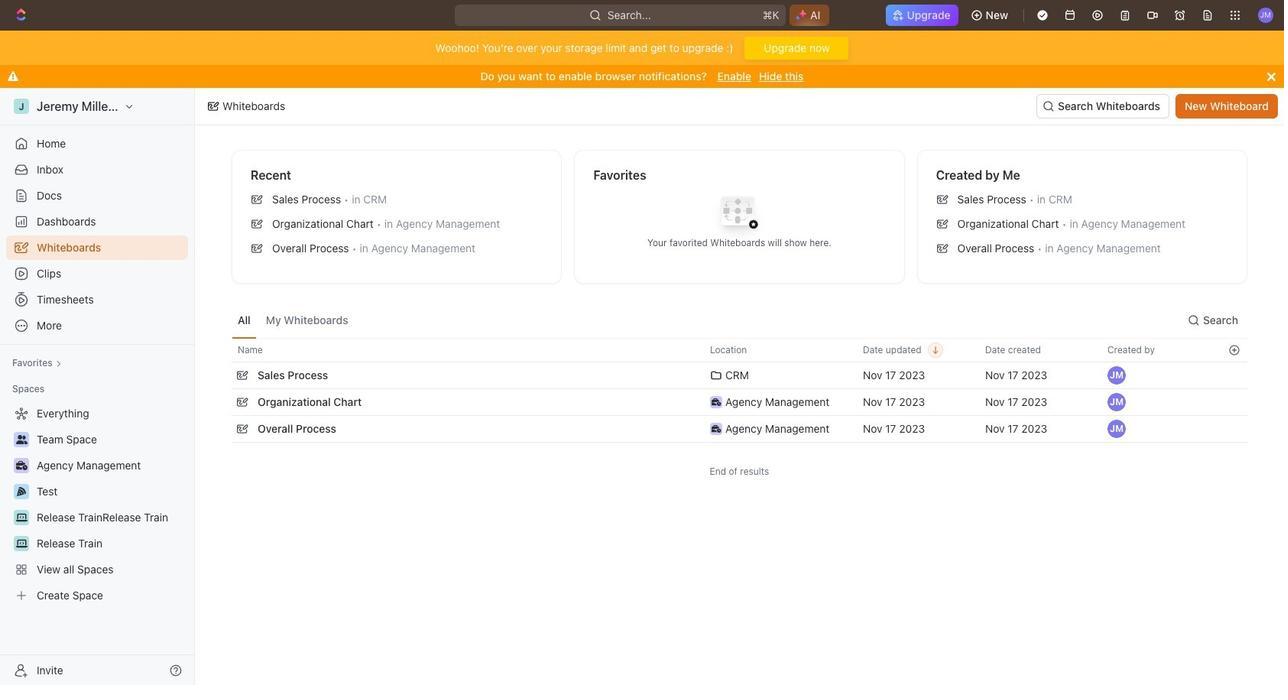 Task type: describe. For each thing, give the bounding box(es) containing it.
1 horizontal spatial business time image
[[712, 425, 721, 433]]

pizza slice image
[[17, 487, 26, 496]]

2 jeremy miller, , element from the top
[[1108, 393, 1127, 411]]

jeremy miller's workspace, , element
[[14, 99, 29, 114]]

laptop code image
[[16, 539, 27, 548]]

3 jeremy miller, , element from the top
[[1108, 420, 1127, 438]]

user group image
[[16, 435, 27, 444]]

4 row from the top
[[232, 414, 1248, 444]]

1 vertical spatial business time image
[[16, 461, 27, 470]]

laptop code image
[[16, 513, 27, 522]]

1 jeremy miller, , element from the top
[[1108, 366, 1127, 385]]



Task type: locate. For each thing, give the bounding box(es) containing it.
jeremy miller, , element
[[1108, 366, 1127, 385], [1108, 393, 1127, 411], [1108, 420, 1127, 438]]

2 vertical spatial cell
[[1221, 416, 1248, 442]]

3 row from the top
[[232, 387, 1248, 418]]

1 row from the top
[[232, 338, 1248, 363]]

table
[[232, 338, 1248, 444]]

business time image
[[712, 398, 721, 406]]

0 vertical spatial jeremy miller, , element
[[1108, 366, 1127, 385]]

business time image up pizza slice icon on the left of the page
[[16, 461, 27, 470]]

cell for first jeremy miller, , element from the bottom
[[1221, 416, 1248, 442]]

3 cell from the top
[[1221, 416, 1248, 442]]

1 vertical spatial jeremy miller, , element
[[1108, 393, 1127, 411]]

tree
[[6, 402, 188, 608]]

0 horizontal spatial business time image
[[16, 461, 27, 470]]

cell
[[1221, 363, 1248, 389], [1221, 389, 1248, 415], [1221, 416, 1248, 442]]

sidebar navigation
[[0, 88, 198, 685]]

2 cell from the top
[[1221, 389, 1248, 415]]

2 vertical spatial jeremy miller, , element
[[1108, 420, 1127, 438]]

cell for 3rd jeremy miller, , element from the bottom
[[1221, 363, 1248, 389]]

tree inside sidebar navigation
[[6, 402, 188, 608]]

1 vertical spatial cell
[[1221, 389, 1248, 415]]

tab list
[[232, 302, 355, 338]]

0 vertical spatial business time image
[[712, 425, 721, 433]]

no favorited whiteboards image
[[709, 185, 771, 246]]

row
[[232, 338, 1248, 363], [232, 360, 1248, 391], [232, 387, 1248, 418], [232, 414, 1248, 444]]

business time image down business time icon at the right bottom of page
[[712, 425, 721, 433]]

business time image
[[712, 425, 721, 433], [16, 461, 27, 470]]

0 vertical spatial cell
[[1221, 363, 1248, 389]]

1 cell from the top
[[1221, 363, 1248, 389]]

cell for 2nd jeremy miller, , element from the bottom
[[1221, 389, 1248, 415]]

2 row from the top
[[232, 360, 1248, 391]]



Task type: vqa. For each thing, say whether or not it's contained in the screenshot.
List to the left
no



